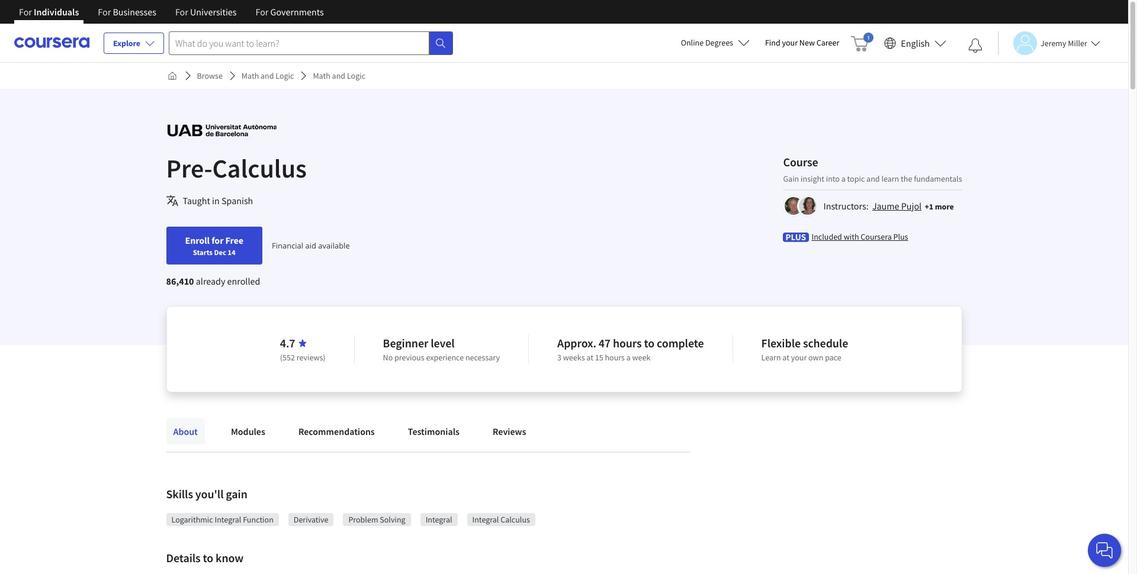 Task type: vqa. For each thing, say whether or not it's contained in the screenshot.
second "Math and Logic" link from the left Math
yes



Task type: locate. For each thing, give the bounding box(es) containing it.
None search field
[[169, 31, 453, 55]]

at left 15
[[587, 352, 593, 363]]

hours right 15
[[605, 352, 625, 363]]

find your new career
[[765, 37, 840, 48]]

beginner
[[383, 336, 428, 351]]

aid
[[305, 240, 316, 251]]

fundamentals
[[914, 173, 962, 184]]

to inside approx. 47 hours to complete 3 weeks at 15 hours a week
[[644, 336, 655, 351]]

0 horizontal spatial math
[[242, 70, 259, 81]]

logarithmic integral function
[[171, 515, 274, 525]]

logic
[[276, 70, 294, 81], [347, 70, 365, 81]]

course gain insight into a topic and learn the fundamentals
[[783, 154, 962, 184]]

pace
[[825, 352, 842, 363]]

financial
[[272, 240, 303, 251]]

1 math from the left
[[242, 70, 259, 81]]

(552 reviews)
[[280, 352, 326, 363]]

hours up week
[[613, 336, 642, 351]]

0 vertical spatial to
[[644, 336, 655, 351]]

home image
[[167, 71, 177, 81]]

free
[[225, 235, 243, 246]]

for for governments
[[256, 6, 269, 18]]

for
[[19, 6, 32, 18], [98, 6, 111, 18], [175, 6, 188, 18], [256, 6, 269, 18]]

1 horizontal spatial a
[[842, 173, 846, 184]]

math for second math and logic link from right
[[242, 70, 259, 81]]

approx.
[[557, 336, 596, 351]]

2 horizontal spatial integral
[[472, 515, 499, 525]]

at inside flexible schedule learn at your own pace
[[783, 352, 790, 363]]

in
[[212, 195, 220, 207]]

1 horizontal spatial and
[[332, 70, 345, 81]]

for left individuals
[[19, 6, 32, 18]]

1 horizontal spatial calculus
[[501, 515, 530, 525]]

for individuals
[[19, 6, 79, 18]]

1 horizontal spatial math
[[313, 70, 330, 81]]

browse
[[197, 70, 223, 81]]

math down what do you want to learn? text box
[[313, 70, 330, 81]]

1 for from the left
[[19, 6, 32, 18]]

skills
[[166, 487, 193, 502]]

2 logic from the left
[[347, 70, 365, 81]]

level
[[431, 336, 455, 351]]

1 horizontal spatial math and logic
[[313, 70, 365, 81]]

at inside approx. 47 hours to complete 3 weeks at 15 hours a week
[[587, 352, 593, 363]]

1 logic from the left
[[276, 70, 294, 81]]

1 vertical spatial calculus
[[501, 515, 530, 525]]

no
[[383, 352, 393, 363]]

1 math and logic link from the left
[[237, 65, 299, 86]]

into
[[826, 173, 840, 184]]

1 horizontal spatial to
[[644, 336, 655, 351]]

hours
[[613, 336, 642, 351], [605, 352, 625, 363]]

2 math from the left
[[313, 70, 330, 81]]

your inside flexible schedule learn at your own pace
[[791, 352, 807, 363]]

weeks
[[563, 352, 585, 363]]

2 at from the left
[[783, 352, 790, 363]]

3
[[557, 352, 562, 363]]

with
[[844, 231, 859, 242]]

math right browse link on the left of the page
[[242, 70, 259, 81]]

0 horizontal spatial and
[[261, 70, 274, 81]]

included with coursera plus link
[[812, 231, 908, 243]]

math for 2nd math and logic link
[[313, 70, 330, 81]]

2 horizontal spatial and
[[867, 173, 880, 184]]

1 vertical spatial your
[[791, 352, 807, 363]]

0 horizontal spatial math and logic link
[[237, 65, 299, 86]]

pre-
[[166, 152, 212, 185]]

about link
[[166, 419, 205, 445]]

plus
[[894, 231, 908, 242]]

47
[[599, 336, 611, 351]]

for for individuals
[[19, 6, 32, 18]]

you'll
[[195, 487, 224, 502]]

4.7
[[280, 336, 295, 351]]

2 for from the left
[[98, 6, 111, 18]]

0 horizontal spatial to
[[203, 551, 213, 566]]

0 horizontal spatial calculus
[[212, 152, 307, 185]]

0 horizontal spatial integral
[[215, 515, 241, 525]]

a left week
[[627, 352, 631, 363]]

1 horizontal spatial at
[[783, 352, 790, 363]]

calculus for integral calculus
[[501, 515, 530, 525]]

0 horizontal spatial at
[[587, 352, 593, 363]]

0 vertical spatial calculus
[[212, 152, 307, 185]]

1 at from the left
[[587, 352, 593, 363]]

0 vertical spatial a
[[842, 173, 846, 184]]

math
[[242, 70, 259, 81], [313, 70, 330, 81]]

more
[[935, 201, 954, 212]]

0 horizontal spatial math and logic
[[242, 70, 294, 81]]

at right learn
[[783, 352, 790, 363]]

2 math and logic link from the left
[[308, 65, 370, 86]]

What do you want to learn? text field
[[169, 31, 429, 55]]

already
[[196, 275, 225, 287]]

jaume
[[872, 200, 899, 212]]

banner navigation
[[9, 0, 333, 33]]

1 vertical spatial to
[[203, 551, 213, 566]]

complete
[[657, 336, 704, 351]]

your right "find"
[[782, 37, 798, 48]]

(552
[[280, 352, 295, 363]]

learn
[[761, 352, 781, 363]]

a right into at the right top of the page
[[842, 173, 846, 184]]

to up week
[[644, 336, 655, 351]]

integral for integral
[[426, 515, 452, 525]]

1 vertical spatial a
[[627, 352, 631, 363]]

4 for from the left
[[256, 6, 269, 18]]

flexible
[[761, 336, 801, 351]]

and inside course gain insight into a topic and learn the fundamentals
[[867, 173, 880, 184]]

0 horizontal spatial logic
[[276, 70, 294, 81]]

3 for from the left
[[175, 6, 188, 18]]

1 horizontal spatial integral
[[426, 515, 452, 525]]

english button
[[880, 24, 951, 62]]

1 math and logic from the left
[[242, 70, 294, 81]]

math and logic
[[242, 70, 294, 81], [313, 70, 365, 81]]

0 horizontal spatial a
[[627, 352, 631, 363]]

starts
[[193, 248, 213, 257]]

instructors:
[[824, 200, 869, 212]]

1 horizontal spatial logic
[[347, 70, 365, 81]]

financial aid available
[[272, 240, 350, 251]]

for left governments
[[256, 6, 269, 18]]

1 horizontal spatial math and logic link
[[308, 65, 370, 86]]

and
[[261, 70, 274, 81], [332, 70, 345, 81], [867, 173, 880, 184]]

logic for 2nd math and logic link
[[347, 70, 365, 81]]

coursera image
[[14, 33, 89, 52]]

gain
[[783, 173, 799, 184]]

your
[[782, 37, 798, 48], [791, 352, 807, 363]]

the
[[901, 173, 912, 184]]

to left 'know'
[[203, 551, 213, 566]]

integral for integral calculus
[[472, 515, 499, 525]]

2 integral from the left
[[426, 515, 452, 525]]

testimonials link
[[401, 419, 467, 445]]

shopping cart: 1 item image
[[851, 33, 874, 52]]

for left businesses
[[98, 6, 111, 18]]

for for universities
[[175, 6, 188, 18]]

for governments
[[256, 6, 324, 18]]

for left universities
[[175, 6, 188, 18]]

2 math and logic from the left
[[313, 70, 365, 81]]

experience
[[426, 352, 464, 363]]

explore
[[113, 38, 140, 49]]

your left own at the right bottom of page
[[791, 352, 807, 363]]

to
[[644, 336, 655, 351], [203, 551, 213, 566]]

0 vertical spatial your
[[782, 37, 798, 48]]

math and logic link
[[237, 65, 299, 86], [308, 65, 370, 86]]

career
[[817, 37, 840, 48]]

3 integral from the left
[[472, 515, 499, 525]]



Task type: describe. For each thing, give the bounding box(es) containing it.
logarithmic
[[171, 515, 213, 525]]

for
[[212, 235, 224, 246]]

own
[[809, 352, 824, 363]]

explore button
[[104, 33, 164, 54]]

1 vertical spatial hours
[[605, 352, 625, 363]]

universitat autònoma de barcelona image
[[166, 117, 278, 144]]

for for businesses
[[98, 6, 111, 18]]

browse link
[[192, 65, 227, 86]]

integral calculus
[[472, 515, 530, 525]]

recommendations
[[298, 426, 375, 438]]

learn
[[882, 173, 899, 184]]

1 integral from the left
[[215, 515, 241, 525]]

insight
[[801, 173, 824, 184]]

taught
[[183, 195, 210, 207]]

reviews link
[[486, 419, 533, 445]]

dec
[[214, 248, 226, 257]]

a inside course gain insight into a topic and learn the fundamentals
[[842, 173, 846, 184]]

show notifications image
[[968, 39, 983, 53]]

coursera plus image
[[783, 232, 809, 242]]

online degrees button
[[671, 30, 759, 56]]

modules
[[231, 426, 265, 438]]

individuals
[[34, 6, 79, 18]]

jeremy miller button
[[998, 31, 1100, 55]]

reviews)
[[297, 352, 326, 363]]

+1 more button
[[925, 201, 954, 212]]

problem
[[349, 515, 378, 525]]

know
[[216, 551, 244, 566]]

logic for second math and logic link from right
[[276, 70, 294, 81]]

problem solving
[[349, 515, 406, 525]]

new
[[800, 37, 815, 48]]

available
[[318, 240, 350, 251]]

topic
[[847, 173, 865, 184]]

jeremy
[[1041, 38, 1066, 48]]

testimonials
[[408, 426, 460, 438]]

reviews
[[493, 426, 526, 438]]

enrolled
[[227, 275, 260, 287]]

derivative
[[294, 515, 328, 525]]

course
[[783, 154, 818, 169]]

flexible schedule learn at your own pace
[[761, 336, 848, 363]]

for businesses
[[98, 6, 156, 18]]

english
[[901, 37, 930, 49]]

0 vertical spatial hours
[[613, 336, 642, 351]]

+1
[[925, 201, 934, 212]]

and for second math and logic link from right
[[261, 70, 274, 81]]

approx. 47 hours to complete 3 weeks at 15 hours a week
[[557, 336, 704, 363]]

pujol
[[901, 200, 922, 212]]

jeremy miller
[[1041, 38, 1087, 48]]

chat with us image
[[1095, 541, 1114, 560]]

degrees
[[705, 37, 733, 48]]

enroll for free starts dec 14
[[185, 235, 243, 257]]

math and logic for 2nd math and logic link
[[313, 70, 365, 81]]

necessary
[[466, 352, 500, 363]]

modules link
[[224, 419, 272, 445]]

a inside approx. 47 hours to complete 3 weeks at 15 hours a week
[[627, 352, 631, 363]]

week
[[632, 352, 651, 363]]

pre-calculus
[[166, 152, 307, 185]]

86,410
[[166, 275, 194, 287]]

jaume pujol image
[[785, 197, 803, 215]]

86,410 already enrolled
[[166, 275, 260, 287]]

previous
[[395, 352, 424, 363]]

schedule
[[803, 336, 848, 351]]

businesses
[[113, 6, 156, 18]]

math and logic for second math and logic link from right
[[242, 70, 294, 81]]

for universities
[[175, 6, 237, 18]]

gain
[[226, 487, 247, 502]]

coursera
[[861, 231, 892, 242]]

details to know
[[166, 551, 244, 566]]

taught in spanish
[[183, 195, 253, 207]]

14
[[228, 248, 236, 257]]

governments
[[270, 6, 324, 18]]

calculus for pre-calculus
[[212, 152, 307, 185]]

about
[[173, 426, 198, 438]]

instructors: jaume pujol +1 more
[[824, 200, 954, 212]]

find your new career link
[[759, 36, 845, 50]]

spanish
[[221, 195, 253, 207]]

jaume pujol link
[[872, 200, 922, 212]]

and for 2nd math and logic link
[[332, 70, 345, 81]]

beginner level no previous experience necessary
[[383, 336, 500, 363]]

included with coursera plus
[[812, 231, 908, 242]]

universities
[[190, 6, 237, 18]]

online
[[681, 37, 704, 48]]

miller
[[1068, 38, 1087, 48]]

details
[[166, 551, 201, 566]]

recommendations link
[[291, 419, 382, 445]]

mercè villanueva image
[[799, 197, 817, 215]]

online degrees
[[681, 37, 733, 48]]



